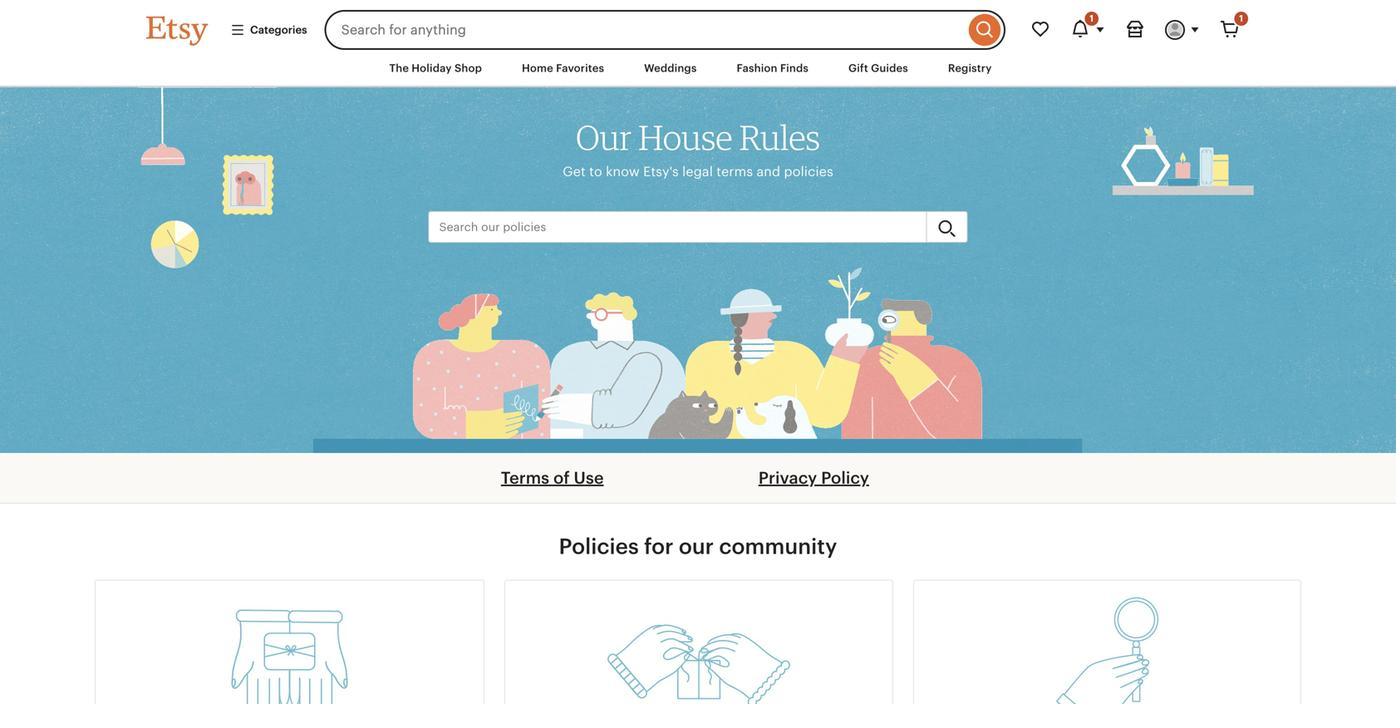 Task type: vqa. For each thing, say whether or not it's contained in the screenshot.
All
no



Task type: locate. For each thing, give the bounding box(es) containing it.
the
[[390, 62, 409, 74]]

menu bar containing the holiday shop
[[116, 50, 1281, 87]]

1 horizontal spatial 1
[[1240, 13, 1244, 24]]

1 inside 1 link
[[1240, 13, 1244, 24]]

know
[[606, 164, 640, 179]]

fashion
[[737, 62, 778, 74]]

categories
[[250, 24, 307, 36]]

the holiday shop
[[390, 62, 482, 74]]

Search our policies text field
[[429, 211, 928, 243]]

home
[[522, 62, 554, 74]]

terms of use
[[501, 469, 604, 488]]

the holiday shop link
[[377, 53, 495, 83]]

policies
[[784, 164, 834, 179]]

1 inside 1 popup button
[[1090, 13, 1094, 24]]

terms of use link
[[501, 469, 604, 488]]

0 horizontal spatial 1
[[1090, 13, 1094, 24]]

and
[[757, 164, 781, 179]]

use
[[574, 469, 604, 488]]

privacy policy
[[759, 469, 870, 488]]

terms
[[717, 164, 753, 179]]

menu bar
[[116, 50, 1281, 87]]

legal
[[683, 164, 713, 179]]

2 1 from the left
[[1240, 13, 1244, 24]]

none search field inside categories banner
[[325, 10, 1006, 50]]

registry link
[[936, 53, 1005, 83]]

shop
[[455, 62, 482, 74]]

guides
[[872, 62, 909, 74]]

weddings
[[645, 62, 697, 74]]

rules
[[740, 117, 821, 158]]

None search field
[[325, 10, 1006, 50]]

1 1 from the left
[[1090, 13, 1094, 24]]

community
[[720, 534, 838, 559]]

1
[[1090, 13, 1094, 24], [1240, 13, 1244, 24]]

holiday
[[412, 62, 452, 74]]

policy
[[822, 469, 870, 488]]



Task type: describe. For each thing, give the bounding box(es) containing it.
favorites
[[556, 62, 605, 74]]

fashion finds
[[737, 62, 809, 74]]

policies for our community
[[559, 534, 838, 559]]

our house rules get to know etsy's legal terms and policies
[[563, 117, 834, 179]]

fashion finds link
[[725, 53, 822, 83]]

privacy
[[759, 469, 818, 488]]

etsy's
[[644, 164, 679, 179]]

terms
[[501, 469, 550, 488]]

our
[[679, 534, 714, 559]]

home favorites
[[522, 62, 605, 74]]

gift guides
[[849, 62, 909, 74]]

policies
[[559, 534, 639, 559]]

gift
[[849, 62, 869, 74]]

for
[[645, 534, 674, 559]]

categories banner
[[116, 0, 1281, 50]]

weddings link
[[632, 53, 710, 83]]

privacy policy link
[[759, 469, 870, 488]]

Search for anything text field
[[325, 10, 965, 50]]

finds
[[781, 62, 809, 74]]

of
[[554, 469, 570, 488]]

categories button
[[218, 15, 320, 45]]

get
[[563, 164, 586, 179]]

home favorites link
[[510, 53, 617, 83]]

our
[[576, 117, 632, 158]]

registry
[[949, 62, 992, 74]]

to
[[590, 164, 603, 179]]

gift guides link
[[836, 53, 921, 83]]

1 button
[[1061, 10, 1116, 50]]

house
[[639, 117, 733, 158]]

1 link
[[1211, 10, 1251, 50]]



